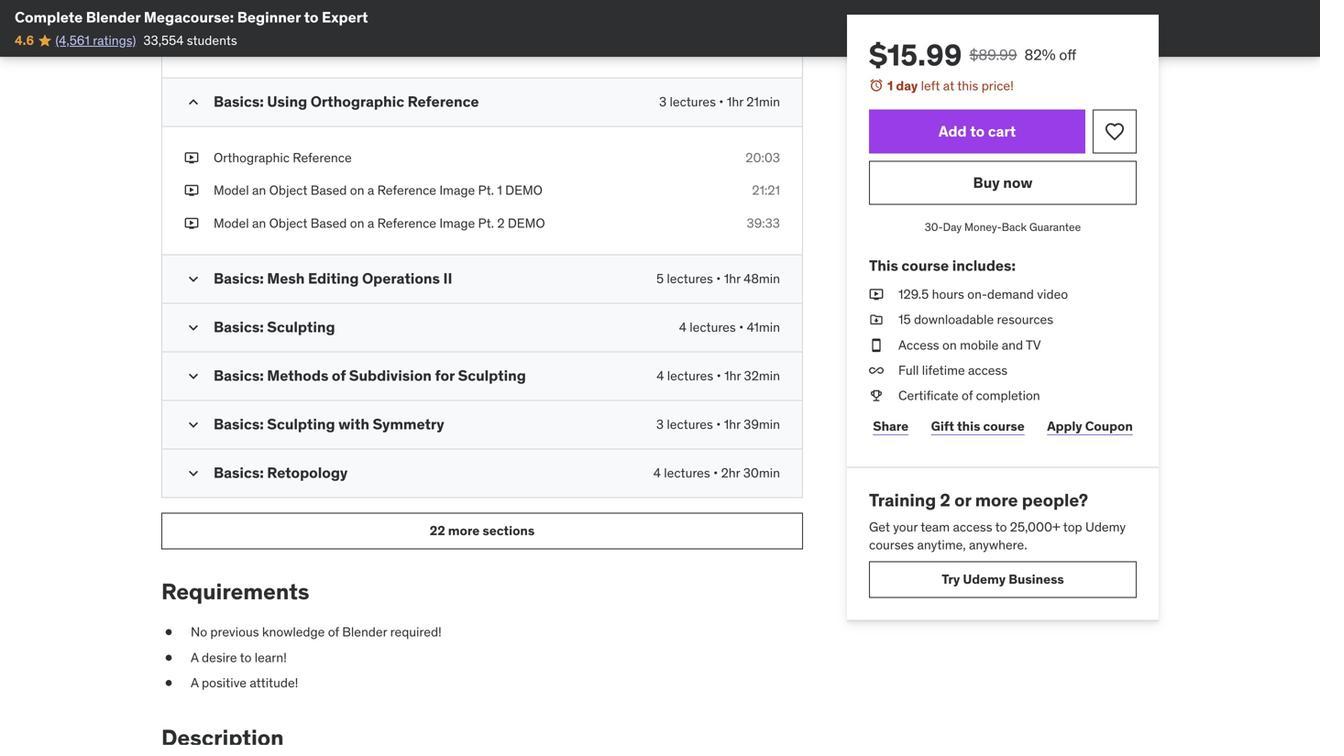 Task type: vqa. For each thing, say whether or not it's contained in the screenshot.


Task type: describe. For each thing, give the bounding box(es) containing it.
5
[[657, 270, 664, 287]]

4 for basics: sculpting
[[679, 319, 687, 336]]

21min
[[747, 94, 780, 110]]

$15.99
[[869, 37, 962, 73]]

basics: sculpting with symmetry
[[214, 415, 444, 434]]

most
[[214, 38, 242, 55]]

people?
[[1022, 489, 1089, 511]]

30min
[[743, 465, 780, 481]]

beginner
[[237, 8, 301, 27]]

anytime,
[[918, 537, 966, 553]]

1hr for basics: methods of subdivision for sculpting
[[725, 368, 741, 384]]

basics: mesh editing operations ii
[[214, 269, 452, 288]]

apply coupon button
[[1044, 409, 1137, 445]]

share
[[873, 418, 909, 435]]

0 vertical spatial orthographic
[[311, 92, 404, 111]]

xsmall image down this
[[869, 286, 884, 304]]

resources
[[997, 312, 1054, 328]]

no previous knowledge of blender required!
[[191, 624, 442, 641]]

lectures for reference
[[670, 94, 716, 110]]

orthographic reference
[[214, 150, 352, 166]]

30-day money-back guarantee
[[925, 220, 1081, 234]]

complete
[[15, 8, 83, 27]]

1 vertical spatial blender
[[342, 624, 387, 641]]

based for model an object based on a reference image pt. 2 demo
[[311, 215, 347, 231]]

a for a positive attitude!
[[191, 675, 199, 691]]

back
[[1002, 220, 1027, 234]]

pt. for 1
[[478, 182, 494, 199]]

4 for basics: methods of subdivision for sculpting
[[657, 368, 664, 384]]

positive
[[202, 675, 247, 691]]

team
[[921, 519, 950, 535]]

based for model an object based on a reference image pt. 1 demo
[[311, 182, 347, 199]]

subdivision
[[349, 366, 432, 385]]

coupon
[[1086, 418, 1133, 435]]

demo for 2
[[508, 215, 545, 231]]

training 2 or more people? get your team access to 25,000+ top udemy courses anytime, anywhere.
[[869, 489, 1126, 553]]

now
[[1003, 173, 1033, 192]]

3 lectures • 1hr 39min
[[656, 416, 780, 433]]

a for 2
[[368, 215, 374, 231]]

mesh
[[267, 269, 305, 288]]

• for reference
[[719, 94, 724, 110]]

• for symmetry
[[716, 416, 721, 433]]

$89.99
[[970, 45, 1018, 64]]

add
[[939, 122, 967, 141]]

your
[[893, 519, 918, 535]]

basics: retopology
[[214, 463, 348, 482]]

xsmall image for no previous knowledge of blender required!
[[161, 624, 176, 642]]

small image for basics: methods of subdivision for sculpting
[[184, 367, 203, 386]]

1 day left at this price!
[[888, 77, 1014, 94]]

add to cart
[[939, 122, 1016, 141]]

39:33
[[747, 215, 780, 231]]

mobile
[[960, 337, 999, 353]]

sculpting for basics: sculpting
[[267, 318, 335, 336]]

ratings)
[[93, 32, 136, 49]]

41min
[[747, 319, 780, 336]]

0 vertical spatial 1
[[888, 77, 894, 94]]

using
[[267, 92, 307, 111]]

33,554
[[143, 32, 184, 49]]

0 horizontal spatial 2
[[497, 215, 505, 231]]

more inside training 2 or more people? get your team access to 25,000+ top udemy courses anytime, anywhere.
[[976, 489, 1018, 511]]

methods
[[267, 366, 329, 385]]

demand
[[988, 286, 1034, 303]]

1hr for basics: using orthographic reference
[[727, 94, 744, 110]]

82%
[[1025, 45, 1056, 64]]

2 this from the top
[[957, 418, 981, 435]]

$15.99 $89.99 82% off
[[869, 37, 1077, 73]]

this course includes:
[[869, 256, 1016, 275]]

0 horizontal spatial blender
[[86, 8, 141, 27]]

downloadable
[[914, 312, 994, 328]]

and
[[1002, 337, 1024, 353]]

day
[[896, 77, 918, 94]]

0 horizontal spatial course
[[902, 256, 949, 275]]

lectures for subdivision
[[667, 368, 714, 384]]

0 vertical spatial demo
[[360, 38, 398, 55]]

model for model an object based on a reference image pt. 2 demo
[[214, 215, 249, 231]]

xsmall image right the 33,554
[[184, 38, 199, 56]]

attitude!
[[250, 675, 298, 691]]

common
[[245, 38, 298, 55]]

learn!
[[255, 650, 287, 666]]

lifetime
[[922, 362, 965, 379]]

25,000+
[[1010, 519, 1061, 535]]

22
[[430, 523, 445, 539]]

3 for basics: sculpting with symmetry
[[656, 416, 664, 433]]

30-
[[925, 220, 943, 234]]

this
[[869, 256, 899, 275]]

xsmall image up 33,554 students
[[184, 5, 199, 23]]

xsmall image left orthographic reference in the left of the page
[[184, 149, 199, 167]]

48min
[[744, 270, 780, 287]]

with
[[339, 415, 370, 434]]

4.6
[[15, 32, 34, 49]]

array
[[214, 5, 244, 22]]

a for a desire to learn!
[[191, 650, 199, 666]]

retopology
[[267, 463, 348, 482]]

an for model an object based on a reference image pt. 1 demo
[[252, 182, 266, 199]]

basics: for basics: using orthographic reference
[[214, 92, 264, 111]]

1 vertical spatial sculpting
[[458, 366, 526, 385]]

image for 1
[[440, 182, 475, 199]]

small image for basics: mesh editing operations ii
[[184, 270, 203, 288]]

4 lectures • 41min
[[679, 319, 780, 336]]

• for operations
[[716, 270, 721, 287]]

model for model an object based on a reference image pt. 1 demo
[[214, 182, 249, 199]]

1 horizontal spatial course
[[984, 418, 1025, 435]]

small image for basics: retopology
[[184, 464, 203, 483]]

xsmall image for access on mobile and tv
[[869, 336, 884, 354]]

2hr
[[721, 465, 740, 481]]

certificate of completion
[[899, 387, 1041, 404]]

20:03
[[746, 150, 780, 166]]

megacourse:
[[144, 8, 234, 27]]

hours
[[932, 286, 965, 303]]

desire
[[202, 650, 237, 666]]

0 vertical spatial access
[[968, 362, 1008, 379]]

guarantee
[[1030, 220, 1081, 234]]

pt. for 2
[[478, 215, 494, 231]]

33,554 students
[[143, 32, 237, 49]]

object for model an object based on a reference image pt. 2 demo
[[269, 215, 308, 231]]

model an object based on a reference image pt. 1 demo
[[214, 182, 543, 199]]

a for 1
[[368, 182, 374, 199]]

15 downloadable resources
[[899, 312, 1054, 328]]

sculpting for basics: sculpting with symmetry
[[267, 415, 335, 434]]

object for model an object based on a reference image pt. 1 demo
[[269, 182, 308, 199]]

share button
[[869, 409, 913, 445]]

courses
[[869, 537, 914, 553]]

buy
[[974, 173, 1000, 192]]

demo for 1
[[505, 182, 543, 199]]

operations
[[362, 269, 440, 288]]

try udemy business
[[942, 571, 1065, 588]]

lectures for operations
[[667, 270, 713, 287]]

or
[[955, 489, 972, 511]]

129.5
[[899, 286, 929, 303]]

for
[[435, 366, 455, 385]]

lectures for symmetry
[[667, 416, 713, 433]]



Task type: locate. For each thing, give the bounding box(es) containing it.
1 small image from the top
[[184, 93, 203, 112]]

orthographic down using
[[214, 150, 290, 166]]

0 horizontal spatial orthographic
[[214, 150, 290, 166]]

of
[[332, 366, 346, 385], [962, 387, 973, 404], [328, 624, 339, 641]]

0 horizontal spatial udemy
[[963, 571, 1006, 588]]

1 vertical spatial 3
[[656, 416, 664, 433]]

a left positive
[[191, 675, 199, 691]]

6 basics: from the top
[[214, 463, 264, 482]]

blender up ratings)
[[86, 8, 141, 27]]

on
[[350, 182, 365, 199], [350, 215, 365, 231], [943, 337, 957, 353]]

object up the mesh at the left of the page
[[269, 215, 308, 231]]

no
[[191, 624, 207, 641]]

1hr left "21min"
[[727, 94, 744, 110]]

1 vertical spatial pt.
[[478, 215, 494, 231]]

try
[[942, 571, 960, 588]]

more right "22"
[[448, 523, 480, 539]]

udemy
[[1086, 519, 1126, 535], [963, 571, 1006, 588]]

xsmall image for full lifetime access
[[869, 362, 884, 380]]

3 small image from the top
[[184, 464, 203, 483]]

access
[[968, 362, 1008, 379], [953, 519, 993, 535]]

2 small image from the top
[[184, 416, 203, 434]]

based up the basics: mesh editing operations ii
[[311, 215, 347, 231]]

2 based from the top
[[311, 215, 347, 231]]

2 pt. from the top
[[478, 215, 494, 231]]

required!
[[390, 624, 442, 641]]

2
[[497, 215, 505, 231], [940, 489, 951, 511]]

access inside training 2 or more people? get your team access to 25,000+ top udemy courses anytime, anywhere.
[[953, 519, 993, 535]]

4 for basics: retopology
[[654, 465, 661, 481]]

orthographic down modifiers:
[[311, 92, 404, 111]]

0 vertical spatial model
[[214, 182, 249, 199]]

1 vertical spatial access
[[953, 519, 993, 535]]

21:21
[[752, 182, 780, 199]]

4 up 3 lectures • 1hr 39min
[[657, 368, 664, 384]]

basics:
[[214, 92, 264, 111], [214, 269, 264, 288], [214, 318, 264, 336], [214, 366, 264, 385], [214, 415, 264, 434], [214, 463, 264, 482]]

xsmall image
[[184, 182, 199, 200], [184, 214, 199, 232], [869, 311, 884, 329], [869, 336, 884, 354], [869, 362, 884, 380], [869, 387, 884, 405], [161, 624, 176, 642], [161, 649, 176, 667], [161, 674, 176, 692]]

a positive attitude!
[[191, 675, 298, 691]]

0 vertical spatial 2
[[497, 215, 505, 231]]

1 vertical spatial of
[[962, 387, 973, 404]]

udemy inside "link"
[[963, 571, 1006, 588]]

0 vertical spatial a
[[368, 182, 374, 199]]

students
[[187, 32, 237, 49]]

0 vertical spatial course
[[902, 256, 949, 275]]

1 a from the top
[[191, 650, 199, 666]]

3 basics: from the top
[[214, 318, 264, 336]]

1 vertical spatial this
[[957, 418, 981, 435]]

• left "2hr"
[[714, 465, 718, 481]]

cart
[[988, 122, 1016, 141]]

symmetry
[[373, 415, 444, 434]]

0 vertical spatial blender
[[86, 8, 141, 27]]

2 vertical spatial small image
[[184, 319, 203, 337]]

1 vertical spatial 4
[[657, 368, 664, 384]]

lectures up 3 lectures • 1hr 39min
[[667, 368, 714, 384]]

0 vertical spatial 4
[[679, 319, 687, 336]]

0 vertical spatial more
[[976, 489, 1018, 511]]

apply
[[1048, 418, 1083, 435]]

0 vertical spatial pt.
[[478, 182, 494, 199]]

• left "21min"
[[719, 94, 724, 110]]

gift
[[931, 418, 955, 435]]

image for 2
[[440, 215, 475, 231]]

apply coupon
[[1048, 418, 1133, 435]]

1 an from the top
[[252, 182, 266, 199]]

lectures right 5
[[667, 270, 713, 287]]

22 more sections
[[430, 523, 535, 539]]

this
[[958, 77, 979, 94], [957, 418, 981, 435]]

1 vertical spatial image
[[440, 215, 475, 231]]

• left 39min
[[716, 416, 721, 433]]

basics: for basics: sculpting with symmetry
[[214, 415, 264, 434]]

a up model an object based on a reference image pt. 2 demo
[[368, 182, 374, 199]]

of right methods at the left of the page
[[332, 366, 346, 385]]

1 vertical spatial 2
[[940, 489, 951, 511]]

object down orthographic reference in the left of the page
[[269, 182, 308, 199]]

basics: for basics: retopology
[[214, 463, 264, 482]]

3 lectures • 1hr 21min
[[659, 94, 780, 110]]

• left 41min
[[739, 319, 744, 336]]

1hr for basics: sculpting with symmetry
[[724, 416, 741, 433]]

wishlist image
[[1104, 121, 1126, 143]]

1 pt. from the top
[[478, 182, 494, 199]]

alarm image
[[869, 78, 884, 93]]

2 image from the top
[[440, 215, 475, 231]]

1 a from the top
[[368, 182, 374, 199]]

1 vertical spatial object
[[269, 215, 308, 231]]

1
[[888, 77, 894, 94], [497, 182, 502, 199]]

this right at at the right of page
[[958, 77, 979, 94]]

xsmall image for a desire to learn!
[[161, 649, 176, 667]]

on up model an object based on a reference image pt. 2 demo
[[350, 182, 365, 199]]

4
[[679, 319, 687, 336], [657, 368, 664, 384], [654, 465, 661, 481]]

access down "mobile"
[[968, 362, 1008, 379]]

0 vertical spatial an
[[252, 182, 266, 199]]

lectures down 5 lectures • 1hr 48min
[[690, 319, 736, 336]]

anywhere.
[[969, 537, 1028, 553]]

full lifetime access
[[899, 362, 1008, 379]]

1 vertical spatial based
[[311, 215, 347, 231]]

1 vertical spatial udemy
[[963, 571, 1006, 588]]

certificate
[[899, 387, 959, 404]]

0 vertical spatial a
[[191, 650, 199, 666]]

15
[[899, 312, 911, 328]]

to left cart
[[970, 122, 985, 141]]

(4,561 ratings)
[[56, 32, 136, 49]]

• left 48min
[[716, 270, 721, 287]]

3 for basics: using orthographic reference
[[659, 94, 667, 110]]

1 vertical spatial small image
[[184, 270, 203, 288]]

0 vertical spatial based
[[311, 182, 347, 199]]

access down or
[[953, 519, 993, 535]]

based down orthographic reference in the left of the page
[[311, 182, 347, 199]]

small image for basics: sculpting with symmetry
[[184, 416, 203, 434]]

day
[[943, 220, 962, 234]]

1 vertical spatial model
[[214, 215, 249, 231]]

xsmall image for certificate of completion
[[869, 387, 884, 405]]

sculpting right the for
[[458, 366, 526, 385]]

• for subdivision
[[717, 368, 722, 384]]

1 horizontal spatial udemy
[[1086, 519, 1126, 535]]

on for 1
[[350, 182, 365, 199]]

1 small image from the top
[[184, 367, 203, 386]]

1 image from the top
[[440, 182, 475, 199]]

1 horizontal spatial 1
[[888, 77, 894, 94]]

more inside button
[[448, 523, 480, 539]]

2 vertical spatial sculpting
[[267, 415, 335, 434]]

1 vertical spatial an
[[252, 215, 266, 231]]

get
[[869, 519, 890, 535]]

1 this from the top
[[958, 77, 979, 94]]

access
[[899, 337, 940, 353]]

0 vertical spatial on
[[350, 182, 365, 199]]

2 vertical spatial demo
[[508, 215, 545, 231]]

lectures up 4 lectures • 2hr 30min
[[667, 416, 713, 433]]

1hr
[[727, 94, 744, 110], [724, 270, 741, 287], [725, 368, 741, 384], [724, 416, 741, 433]]

of down full lifetime access
[[962, 387, 973, 404]]

includes:
[[953, 256, 1016, 275]]

1 vertical spatial a
[[191, 675, 199, 691]]

previous
[[210, 624, 259, 641]]

0 vertical spatial image
[[440, 182, 475, 199]]

blender left required!
[[342, 624, 387, 641]]

more
[[976, 489, 1018, 511], [448, 523, 480, 539]]

xsmall image
[[184, 5, 199, 23], [184, 38, 199, 56], [184, 149, 199, 167], [869, 286, 884, 304]]

basics: using orthographic reference
[[214, 92, 479, 111]]

1 basics: from the top
[[214, 92, 264, 111]]

1hr left 39min
[[724, 416, 741, 433]]

basics: for basics: mesh editing operations ii
[[214, 269, 264, 288]]

on up full lifetime access
[[943, 337, 957, 353]]

completion
[[976, 387, 1041, 404]]

1 model from the top
[[214, 182, 249, 199]]

an for model an object based on a reference image pt. 2 demo
[[252, 215, 266, 231]]

0 vertical spatial 3
[[659, 94, 667, 110]]

1 vertical spatial 1
[[497, 182, 502, 199]]

training
[[869, 489, 937, 511]]

1 vertical spatial small image
[[184, 416, 203, 434]]

modifiers:
[[301, 38, 357, 55]]

small image
[[184, 93, 203, 112], [184, 270, 203, 288], [184, 319, 203, 337]]

0 vertical spatial object
[[269, 182, 308, 199]]

small image
[[184, 367, 203, 386], [184, 416, 203, 434], [184, 464, 203, 483]]

1 horizontal spatial 2
[[940, 489, 951, 511]]

small image for basics: sculpting
[[184, 319, 203, 337]]

1 vertical spatial more
[[448, 523, 480, 539]]

1 vertical spatial a
[[368, 215, 374, 231]]

a
[[368, 182, 374, 199], [368, 215, 374, 231]]

basics: for basics: sculpting
[[214, 318, 264, 336]]

2 vertical spatial small image
[[184, 464, 203, 483]]

4 lectures • 2hr 30min
[[654, 465, 780, 481]]

0 vertical spatial small image
[[184, 367, 203, 386]]

0 vertical spatial sculpting
[[267, 318, 335, 336]]

1hr left 32min at the right
[[725, 368, 741, 384]]

image up model an object based on a reference image pt. 2 demo
[[440, 182, 475, 199]]

2 vertical spatial on
[[943, 337, 957, 353]]

0 vertical spatial udemy
[[1086, 519, 1126, 535]]

32min
[[744, 368, 780, 384]]

1 vertical spatial on
[[350, 215, 365, 231]]

to up most common modifiers: demo at top left
[[304, 8, 319, 27]]

on-
[[968, 286, 988, 303]]

business
[[1009, 571, 1065, 588]]

reference
[[408, 92, 479, 111], [293, 150, 352, 166], [377, 182, 437, 199], [377, 215, 437, 231]]

tv
[[1026, 337, 1041, 353]]

on down model an object based on a reference image pt. 1 demo
[[350, 215, 365, 231]]

1 horizontal spatial orthographic
[[311, 92, 404, 111]]

small image for basics: using orthographic reference
[[184, 93, 203, 112]]

course down completion
[[984, 418, 1025, 435]]

129.5 hours on-demand video
[[899, 286, 1069, 303]]

4 down 5 lectures • 1hr 48min
[[679, 319, 687, 336]]

this right gift
[[957, 418, 981, 435]]

1 vertical spatial demo
[[505, 182, 543, 199]]

image up ii
[[440, 215, 475, 231]]

gift this course
[[931, 418, 1025, 435]]

object
[[269, 182, 308, 199], [269, 215, 308, 231]]

video
[[1037, 286, 1069, 303]]

basics: sculpting
[[214, 318, 335, 336]]

2 an from the top
[[252, 215, 266, 231]]

5 lectures • 1hr 48min
[[657, 270, 780, 287]]

sections
[[483, 523, 535, 539]]

a desire to learn!
[[191, 650, 287, 666]]

2 a from the top
[[191, 675, 199, 691]]

basics: methods of subdivision for sculpting
[[214, 366, 526, 385]]

to left learn!
[[240, 650, 252, 666]]

xsmall image for a positive attitude!
[[161, 674, 176, 692]]

4 basics: from the top
[[214, 366, 264, 385]]

left
[[921, 77, 940, 94]]

udemy right 'try'
[[963, 571, 1006, 588]]

0 vertical spatial this
[[958, 77, 979, 94]]

2 vertical spatial 4
[[654, 465, 661, 481]]

knowledge
[[262, 624, 325, 641]]

sculpting down methods at the left of the page
[[267, 415, 335, 434]]

to inside training 2 or more people? get your team access to 25,000+ top udemy courses anytime, anywhere.
[[996, 519, 1007, 535]]

sculpting up methods at the left of the page
[[267, 318, 335, 336]]

1 vertical spatial orthographic
[[214, 150, 290, 166]]

udemy right top
[[1086, 519, 1126, 535]]

• left 32min at the right
[[717, 368, 722, 384]]

udemy inside training 2 or more people? get your team access to 25,000+ top udemy courses anytime, anywhere.
[[1086, 519, 1126, 535]]

to inside button
[[970, 122, 985, 141]]

0 vertical spatial of
[[332, 366, 346, 385]]

2 object from the top
[[269, 215, 308, 231]]

2 basics: from the top
[[214, 269, 264, 288]]

0 vertical spatial small image
[[184, 93, 203, 112]]

access on mobile and tv
[[899, 337, 1041, 353]]

3 small image from the top
[[184, 319, 203, 337]]

2 vertical spatial of
[[328, 624, 339, 641]]

2 inside training 2 or more people? get your team access to 25,000+ top udemy courses anytime, anywhere.
[[940, 489, 951, 511]]

image
[[440, 182, 475, 199], [440, 215, 475, 231]]

basics: for basics: methods of subdivision for sculpting
[[214, 366, 264, 385]]

1 vertical spatial course
[[984, 418, 1025, 435]]

1 object from the top
[[269, 182, 308, 199]]

0 horizontal spatial more
[[448, 523, 480, 539]]

pt.
[[478, 182, 494, 199], [478, 215, 494, 231]]

1hr left 48min
[[724, 270, 741, 287]]

0 horizontal spatial 1
[[497, 182, 502, 199]]

lectures left "2hr"
[[664, 465, 710, 481]]

to up anywhere.
[[996, 519, 1007, 535]]

price!
[[982, 77, 1014, 94]]

of right knowledge
[[328, 624, 339, 641]]

2 model from the top
[[214, 215, 249, 231]]

course up 129.5
[[902, 256, 949, 275]]

5 basics: from the top
[[214, 415, 264, 434]]

xsmall image for 15 downloadable resources
[[869, 311, 884, 329]]

try udemy business link
[[869, 562, 1137, 598]]

1 horizontal spatial blender
[[342, 624, 387, 641]]

more right or
[[976, 489, 1018, 511]]

1 based from the top
[[311, 182, 347, 199]]

39min
[[744, 416, 780, 433]]

to
[[304, 8, 319, 27], [970, 122, 985, 141], [996, 519, 1007, 535], [240, 650, 252, 666]]

22 more sections button
[[161, 513, 803, 550]]

2 a from the top
[[368, 215, 374, 231]]

(4,561
[[56, 32, 90, 49]]

gift this course link
[[928, 409, 1029, 445]]

•
[[719, 94, 724, 110], [716, 270, 721, 287], [739, 319, 744, 336], [717, 368, 722, 384], [716, 416, 721, 433], [714, 465, 718, 481]]

a down model an object based on a reference image pt. 1 demo
[[368, 215, 374, 231]]

1 horizontal spatial more
[[976, 489, 1018, 511]]

off
[[1060, 45, 1077, 64]]

2 small image from the top
[[184, 270, 203, 288]]

1hr for basics: mesh editing operations ii
[[724, 270, 741, 287]]

lectures left "21min"
[[670, 94, 716, 110]]

a left desire
[[191, 650, 199, 666]]

4 left "2hr"
[[654, 465, 661, 481]]

on for 2
[[350, 215, 365, 231]]

buy now
[[974, 173, 1033, 192]]



